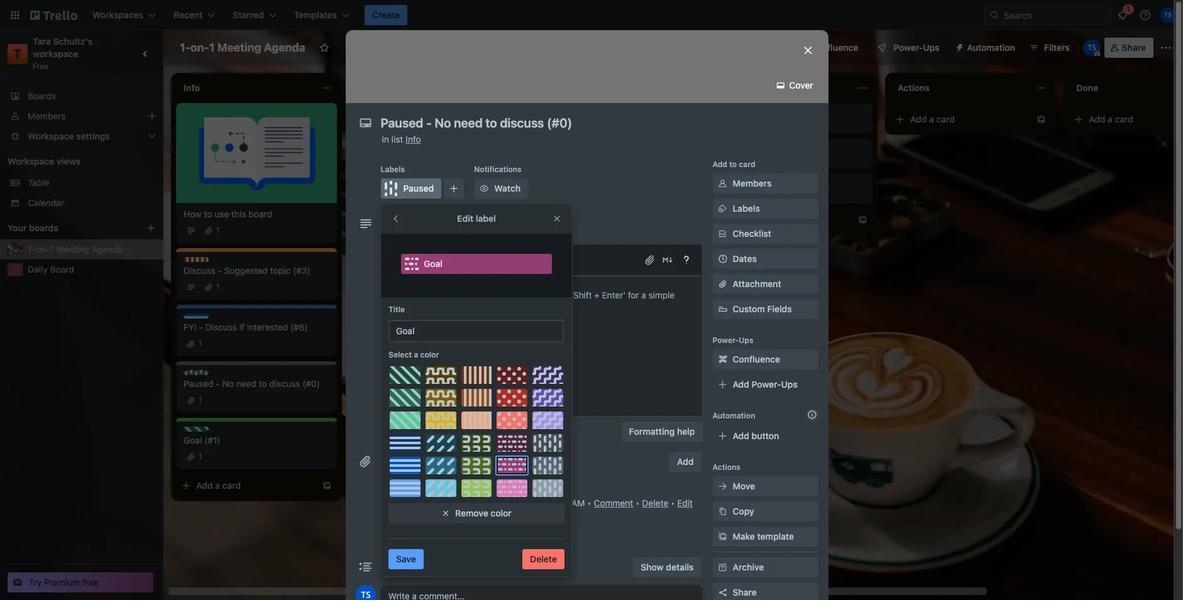Task type: vqa. For each thing, say whether or not it's contained in the screenshot.
'Templates' popup button
no



Task type: describe. For each thing, give the bounding box(es) containing it.
make template
[[733, 531, 794, 542]]

agenda inside 1-on-1 meeting agenda link
[[92, 244, 123, 255]]

1 horizontal spatial power-
[[752, 379, 781, 390]]

drafted
[[379, 164, 408, 175]]

0 horizontal spatial members link
[[0, 106, 163, 126]]

forward?
[[386, 129, 422, 140]]

remove for remove color
[[455, 508, 488, 519]]

1 horizontal spatial share button
[[1104, 38, 1154, 58]]

color: orange, title: "discuss" element for drafted
[[362, 156, 403, 165]]

1 vertical spatial confluence
[[733, 354, 780, 365]]

1 horizontal spatial members
[[733, 178, 772, 189]]

discuss for training
[[553, 108, 582, 118]]

changes.
[[441, 224, 478, 235]]

sm image for archive
[[716, 561, 729, 574]]

meeting inside 1-on-1 meeting agenda link
[[56, 244, 89, 255]]

cover
[[511, 516, 533, 526]]

0 horizontal spatial create from template… image
[[322, 481, 332, 491]]

cancel
[[427, 426, 456, 437]]

notifications
[[474, 165, 522, 174]]

1-on-1 meeting agenda link
[[28, 243, 156, 256]]

think
[[367, 212, 387, 223]]

filters
[[1044, 42, 1070, 53]]

edit label
[[457, 213, 496, 224]]

0 vertical spatial labels
[[381, 165, 405, 174]]

tooling
[[411, 224, 439, 235]]

paused left no
[[184, 378, 213, 389]]

added jun 6, 2018 at 4:46 am
[[461, 498, 585, 509]]

add a card button for the right create from template… image
[[890, 109, 1031, 130]]

0 horizontal spatial ups
[[739, 336, 754, 345]]

how
[[459, 116, 476, 127]]

how to use this board
[[184, 209, 272, 219]]

color: orange, title: "discuss" element down how
[[184, 257, 225, 267]]

0 vertical spatial tara schultz (taraschultz7) image
[[1083, 39, 1101, 57]]

sm image for copy
[[716, 505, 729, 518]]

sm image for labels
[[716, 202, 729, 215]]

how
[[184, 209, 202, 219]]

confluence inside button
[[811, 42, 858, 53]]

daily board link
[[28, 263, 156, 276]]

filters button
[[1025, 38, 1074, 58]]

make
[[362, 224, 384, 235]]

ups inside button
[[923, 42, 940, 53]]

workspace
[[8, 156, 54, 167]]

color: blue, title: "fyi" element
[[184, 314, 209, 323]]

save for delete
[[396, 554, 416, 565]]

delete button
[[523, 549, 565, 570]]

views
[[57, 156, 81, 167]]

dottrelloblack.png
[[461, 485, 544, 496]]

suggested
[[224, 265, 268, 276]]

info
[[406, 134, 421, 145]]

remove color
[[455, 508, 512, 519]]

discuss for drafted
[[375, 156, 403, 165]]

try
[[29, 577, 42, 588]]

view markdown image
[[661, 254, 674, 267]]

mentor another developer
[[719, 152, 825, 162]]

watch
[[494, 183, 521, 194]]

link image
[[517, 253, 532, 268]]

use
[[215, 209, 229, 219]]

editor toolbar toolbar
[[387, 250, 696, 270]]

add board image
[[146, 223, 156, 233]]

feedback?
[[432, 177, 474, 187]]

- for fyi
[[199, 322, 203, 333]]

the
[[463, 164, 476, 175]]

schultz's
[[53, 36, 93, 47]]

to for card
[[729, 160, 737, 169]]

sm image inside cover link
[[774, 79, 787, 92]]

discuss for -
[[196, 257, 225, 267]]

6,
[[507, 498, 515, 509]]

1 horizontal spatial create from template… image
[[500, 253, 510, 263]]

few
[[362, 177, 377, 187]]

make
[[733, 531, 755, 542]]

goal best practice blog
[[719, 179, 793, 197]]

0 horizontal spatial power-
[[713, 336, 739, 345]]

open help dialog image
[[679, 253, 694, 268]]

add power-ups link
[[713, 375, 818, 395]]

boards link
[[0, 86, 163, 106]]

copy
[[733, 506, 754, 517]]

checklist link
[[713, 224, 818, 244]]

Board name text field
[[174, 38, 312, 58]]

1 notification image
[[1115, 8, 1130, 23]]

info link
[[406, 134, 421, 145]]

to for use
[[204, 209, 212, 219]]

best
[[719, 187, 737, 197]]

paused - no need to discuss (#0) link
[[184, 378, 329, 390]]

remove color button
[[389, 504, 565, 524]]

formatting
[[629, 426, 675, 437]]

improve
[[420, 212, 452, 223]]

discuss for think
[[375, 204, 403, 213]]

move
[[733, 481, 755, 492]]

- for discuss
[[218, 265, 222, 276]]

months.
[[379, 177, 412, 187]]

archive
[[733, 562, 764, 573]]

image image
[[532, 253, 547, 268]]

mentor another developer link
[[719, 151, 865, 163]]

on- inside 'text field'
[[190, 41, 209, 54]]

free
[[33, 62, 48, 71]]

1 horizontal spatial members link
[[713, 174, 818, 194]]

fyi fyi - discuss if interested (#6)
[[184, 314, 308, 333]]

discuss new training program
[[541, 108, 629, 127]]

actions
[[713, 463, 741, 472]]

0 horizontal spatial share button
[[713, 583, 818, 600]]

calendar link
[[28, 197, 156, 209]]

goal inside goal best practice blog
[[732, 179, 748, 188]]

board
[[50, 264, 74, 275]]

i think we can improve velocity if we make some tooling changes. link
[[362, 211, 508, 236]]

1-on-1 meeting agenda inside 'text field'
[[180, 41, 305, 54]]

tara schultz (taraschultz7) image
[[1161, 8, 1176, 23]]

save for cancel
[[388, 426, 408, 437]]

sm image for watch
[[478, 182, 491, 195]]

stuck
[[412, 116, 434, 127]]

velocity
[[455, 212, 486, 223]]

discuss inside fyi fyi - discuss if interested (#6)
[[205, 322, 237, 333]]

i've
[[362, 164, 376, 175]]

automation button
[[950, 38, 1023, 58]]

remove cover link
[[461, 515, 533, 527]]

agenda inside 1-on-1 meeting agenda 'text field'
[[264, 41, 305, 54]]

sm image up the 4:46 at bottom
[[546, 485, 559, 497]]

color inside button
[[491, 508, 512, 519]]

edit for edit label
[[457, 213, 474, 224]]

table
[[28, 177, 49, 188]]

custom fields
[[733, 304, 792, 314]]

x,
[[449, 116, 457, 127]]

color: green, title: "goal" element for best practice blog
[[719, 179, 748, 188]]

template
[[757, 531, 794, 542]]

1- inside 'text field'
[[180, 41, 190, 54]]

open information menu image
[[1139, 9, 1152, 21]]

archive link
[[713, 558, 818, 578]]

confluence button
[[789, 38, 866, 58]]

return to previous screen image
[[391, 214, 401, 224]]

0 horizontal spatial color: black, title: "paused" element
[[184, 370, 223, 380]]

we inside blocker the team is stuck on x, how can we move forward?
[[496, 116, 507, 127]]

show menu image
[[1160, 41, 1173, 54]]

tara schultz's workspace link
[[33, 36, 95, 59]]

daily
[[28, 264, 48, 275]]

daily board
[[28, 264, 74, 275]]

add to card
[[713, 160, 755, 169]]

1 vertical spatial on-
[[36, 244, 50, 255]]

1 horizontal spatial share
[[1122, 42, 1146, 53]]

1 horizontal spatial color: black, title: "paused" element
[[381, 179, 441, 199]]

labels link
[[713, 199, 818, 219]]

any
[[414, 177, 430, 187]]

sm image for confluence
[[716, 353, 729, 366]]

0 vertical spatial members
[[28, 111, 66, 121]]

copy link
[[713, 502, 818, 522]]

label
[[476, 213, 496, 224]]

am
[[572, 498, 585, 509]]

tara
[[33, 36, 51, 47]]

my
[[411, 164, 423, 175]]

1 vertical spatial tara schultz (taraschultz7) image
[[356, 585, 376, 600]]

paused for paused paused - no need to discuss (#0)
[[196, 370, 223, 380]]

show details
[[641, 562, 694, 573]]



Task type: locate. For each thing, give the bounding box(es) containing it.
0 horizontal spatial agenda
[[92, 244, 123, 255]]

sm image left archive
[[716, 561, 729, 574]]

another
[[751, 152, 782, 162]]

color
[[420, 350, 439, 360], [491, 508, 512, 519]]

workspace
[[33, 48, 79, 59]]

2 vertical spatial color: green, title: "goal" element
[[184, 427, 213, 436]]

0 vertical spatial agenda
[[264, 41, 305, 54]]

sm image inside the labels link
[[716, 202, 729, 215]]

sm image for checklist
[[716, 228, 729, 240]]

insert / image
[[547, 253, 574, 268]]

add a card button for bottom create from template… image
[[712, 210, 853, 230]]

t link
[[8, 44, 28, 64]]

goals
[[425, 164, 447, 175]]

paused left need
[[196, 370, 223, 380]]

0 horizontal spatial on-
[[36, 244, 50, 255]]

training
[[561, 116, 592, 127]]

- for paused
[[216, 378, 220, 389]]

color: green, title: "goal" element for goal (#1)
[[184, 427, 213, 436]]

0 horizontal spatial to
[[204, 209, 212, 219]]

share
[[1122, 42, 1146, 53], [733, 587, 757, 598]]

move link
[[713, 477, 818, 497]]

workspace visible image
[[344, 43, 354, 53]]

remove down "jun"
[[476, 516, 509, 526]]

1 vertical spatial members link
[[713, 174, 818, 194]]

paused down the my
[[403, 183, 434, 194]]

1 horizontal spatial create from template… image
[[1036, 114, 1046, 124]]

sm image inside move link
[[716, 480, 729, 493]]

1 vertical spatial members
[[733, 178, 772, 189]]

delete left edit link
[[642, 498, 668, 509]]

labels up months.
[[381, 165, 405, 174]]

attachment button
[[713, 274, 818, 294]]

team
[[380, 116, 400, 127]]

create from template… image
[[500, 253, 510, 263], [322, 481, 332, 491]]

1 vertical spatial color: black, title: "paused" element
[[184, 370, 223, 380]]

members link
[[0, 106, 163, 126], [713, 174, 818, 194]]

1 vertical spatial edit
[[677, 498, 693, 509]]

we up 'some'
[[389, 212, 401, 223]]

make template link
[[713, 527, 818, 547]]

0 horizontal spatial color
[[420, 350, 439, 360]]

mentor
[[719, 152, 748, 162]]

1 horizontal spatial to
[[259, 378, 267, 389]]

0 horizontal spatial tara schultz (taraschultz7) image
[[356, 585, 376, 600]]

0 horizontal spatial delete
[[530, 554, 557, 565]]

discuss inside discuss i think we can improve velocity if we make some tooling changes.
[[375, 204, 403, 213]]

goal inside "element"
[[424, 258, 443, 269]]

sm image inside archive link
[[716, 561, 729, 574]]

delete up 'write a comment' text box
[[530, 554, 557, 565]]

automation inside "button"
[[967, 42, 1015, 53]]

discuss
[[553, 108, 582, 118], [375, 156, 403, 165], [375, 204, 403, 213], [196, 257, 225, 267], [184, 265, 215, 276], [205, 322, 237, 333]]

1 horizontal spatial power-ups
[[894, 42, 940, 53]]

custom fields button
[[713, 303, 818, 316]]

members link down boards
[[0, 106, 163, 126]]

None text field
[[389, 320, 565, 343]]

color: red, title: "blocker" element
[[362, 108, 402, 118]]

board
[[249, 209, 272, 219]]

sm image inside copy link
[[716, 505, 729, 518]]

0 vertical spatial confluence
[[811, 42, 858, 53]]

can right how at the left
[[479, 116, 493, 127]]

automation up add button
[[713, 411, 755, 421]]

agenda up daily board link
[[92, 244, 123, 255]]

color: orange, title: "discuss" element for think
[[362, 204, 403, 213]]

remove cover
[[476, 516, 533, 526]]

1 vertical spatial can
[[403, 212, 418, 223]]

formatting help
[[629, 426, 695, 437]]

delete inside button
[[530, 554, 557, 565]]

color: black, title: "paused" element
[[381, 179, 441, 199], [184, 370, 223, 380]]

- inside the paused paused - no need to discuss (#0)
[[216, 378, 220, 389]]

0 horizontal spatial edit
[[457, 213, 474, 224]]

fyi
[[196, 314, 208, 323], [184, 322, 196, 333]]

0 horizontal spatial can
[[403, 212, 418, 223]]

to up best
[[729, 160, 737, 169]]

sm image inside the 'automation' "button"
[[950, 38, 967, 55]]

remove for remove cover
[[476, 516, 509, 526]]

Search field
[[1000, 6, 1110, 25]]

color: black, title: "paused" element down the my
[[381, 179, 441, 199]]

discuss down use in the top left of the page
[[196, 257, 225, 267]]

discuss up return to previous screen "image" at top left
[[375, 204, 403, 213]]

0 horizontal spatial 1-on-1 meeting agenda
[[28, 244, 123, 255]]

to right need
[[259, 378, 267, 389]]

tara schultz (taraschultz7) image
[[1083, 39, 1101, 57], [356, 585, 376, 600]]

card
[[936, 114, 955, 124], [1115, 114, 1134, 124], [739, 160, 755, 169], [579, 192, 598, 202], [758, 214, 776, 225], [401, 252, 419, 263], [222, 480, 241, 491]]

comment link
[[594, 498, 633, 509]]

i've drafted my goals for the next few months. any feedback? link
[[362, 163, 508, 189]]

discuss i think we can improve velocity if we make some tooling changes.
[[362, 204, 508, 235]]

1 vertical spatial to
[[204, 209, 212, 219]]

0 horizontal spatial members
[[28, 111, 66, 121]]

2 horizontal spatial power-
[[894, 42, 923, 53]]

custom
[[733, 304, 765, 314]]

None text field
[[374, 112, 789, 135]]

workspace views
[[8, 156, 81, 167]]

sm image
[[774, 79, 787, 92], [716, 177, 729, 190], [478, 182, 491, 195], [716, 202, 729, 215], [716, 228, 729, 240], [716, 480, 729, 493], [716, 505, 729, 518], [461, 515, 474, 527], [716, 531, 729, 543]]

0 vertical spatial on-
[[190, 41, 209, 54]]

share button down archive link
[[713, 583, 818, 600]]

members
[[28, 111, 66, 121], [733, 178, 772, 189]]

sm image inside watch "button"
[[478, 182, 491, 195]]

added
[[461, 498, 488, 509]]

search image
[[990, 10, 1000, 20]]

program
[[594, 116, 629, 127]]

(#0)
[[302, 378, 320, 389]]

1 vertical spatial -
[[199, 322, 203, 333]]

can right return to previous screen "image" at top left
[[403, 212, 418, 223]]

members link up the labels link
[[713, 174, 818, 194]]

1 horizontal spatial 1-
[[180, 41, 190, 54]]

sm image for move
[[716, 480, 729, 493]]

0 vertical spatial share button
[[1104, 38, 1154, 58]]

discuss left suggested
[[184, 265, 215, 276]]

blocker
[[375, 108, 402, 118]]

jun
[[490, 498, 505, 509]]

0 vertical spatial -
[[218, 265, 222, 276]]

remove inside button
[[455, 508, 488, 519]]

share down archive
[[733, 587, 757, 598]]

calendar
[[28, 197, 64, 208]]

1 vertical spatial delete
[[530, 554, 557, 565]]

0 horizontal spatial power-ups
[[713, 336, 754, 345]]

1 vertical spatial automation
[[713, 411, 755, 421]]

attach and insert link image
[[643, 254, 656, 267]]

new training program link
[[541, 116, 687, 128]]

sm image for remove cover
[[461, 515, 474, 527]]

discuss discuss - suggested topic (#3)
[[184, 257, 310, 276]]

to left use in the top left of the page
[[204, 209, 212, 219]]

share left show menu image
[[1122, 42, 1146, 53]]

how to use this board link
[[184, 208, 329, 221]]

discuss inside discuss i've drafted my goals for the next few months. any feedback?
[[375, 156, 403, 165]]

share button down 1 notification 'icon'
[[1104, 38, 1154, 58]]

on
[[436, 116, 446, 127]]

0 vertical spatial create from template… image
[[500, 253, 510, 263]]

edit right delete link
[[677, 498, 693, 509]]

agenda left star or unstar board "icon" on the left top of the page
[[264, 41, 305, 54]]

0 vertical spatial ups
[[923, 42, 940, 53]]

(#3)
[[293, 265, 310, 276]]

1 vertical spatial share
[[733, 587, 757, 598]]

discuss left 'interested'
[[205, 322, 237, 333]]

1 horizontal spatial tara schultz (taraschultz7) image
[[1083, 39, 1101, 57]]

sm image inside make template link
[[716, 531, 729, 543]]

0 vertical spatial power-
[[894, 42, 923, 53]]

close popover image
[[552, 214, 562, 224]]

confluence up add power-ups
[[733, 354, 780, 365]]

Main content area, start typing to enter text. text field
[[395, 288, 689, 318]]

power-
[[894, 42, 923, 53], [713, 336, 739, 345], [752, 379, 781, 390]]

color: orange, title: "discuss" element
[[541, 108, 582, 118], [362, 156, 403, 165], [362, 204, 403, 213], [184, 257, 225, 267]]

discuss left program
[[553, 108, 582, 118]]

1 vertical spatial power-ups
[[713, 336, 754, 345]]

we
[[496, 116, 507, 127], [389, 212, 401, 223], [496, 212, 508, 223]]

1 horizontal spatial ups
[[781, 379, 798, 390]]

bold ⌘b image
[[425, 253, 440, 268]]

free
[[82, 577, 98, 588]]

color: black, title: "paused" element left need
[[184, 370, 223, 380]]

to inside the paused paused - no need to discuss (#0)
[[259, 378, 267, 389]]

sm image right power-ups button
[[950, 38, 967, 55]]

discuss down in at the left of page
[[375, 156, 403, 165]]

2 vertical spatial power-
[[752, 379, 781, 390]]

0 vertical spatial share
[[1122, 42, 1146, 53]]

1 vertical spatial create from template… image
[[858, 215, 868, 225]]

cover link
[[771, 75, 821, 96]]

confluence up cover
[[811, 42, 858, 53]]

primary element
[[0, 0, 1183, 30]]

0 vertical spatial 1-
[[180, 41, 190, 54]]

color: orange, title: "discuss" element down in at the left of page
[[362, 156, 403, 165]]

- inside fyi fyi - discuss if interested (#6)
[[199, 322, 203, 333]]

remove left "jun"
[[455, 508, 488, 519]]

0 vertical spatial color
[[420, 350, 439, 360]]

if right velocity
[[489, 212, 494, 223]]

1 vertical spatial labels
[[733, 203, 760, 214]]

we right how at the left
[[496, 116, 507, 127]]

0 vertical spatial color: green, title: "goal" element
[[719, 108, 748, 118]]

sm image up add power-ups link
[[716, 353, 729, 366]]

for
[[449, 164, 461, 175]]

goal (#1) link
[[184, 434, 329, 447]]

0 vertical spatial can
[[479, 116, 493, 127]]

delete
[[642, 498, 668, 509], [530, 554, 557, 565]]

can inside discuss i think we can improve velocity if we make some tooling changes.
[[403, 212, 418, 223]]

power-ups button
[[868, 38, 947, 58]]

new
[[541, 116, 559, 127]]

save button for delete
[[389, 549, 424, 570]]

1 vertical spatial ups
[[739, 336, 754, 345]]

- inside discuss discuss - suggested topic (#3)
[[218, 265, 222, 276]]

if left 'interested'
[[239, 322, 245, 333]]

meeting
[[217, 41, 261, 54], [56, 244, 89, 255]]

show
[[641, 562, 664, 573]]

0 horizontal spatial if
[[239, 322, 245, 333]]

blog
[[775, 187, 793, 197]]

sm image
[[950, 38, 967, 55], [716, 353, 729, 366], [546, 485, 559, 497], [716, 561, 729, 574]]

0 vertical spatial members link
[[0, 106, 163, 126]]

0 horizontal spatial create from template… image
[[858, 215, 868, 225]]

create
[[372, 9, 400, 20]]

edit up changes.
[[457, 213, 474, 224]]

1 horizontal spatial labels
[[733, 203, 760, 214]]

color: pink, title: "goal" element
[[401, 254, 552, 274]]

0 horizontal spatial automation
[[713, 411, 755, 421]]

Write a comment text field
[[381, 585, 703, 600]]

formatting help link
[[622, 422, 703, 442]]

members down boards
[[28, 111, 66, 121]]

1 vertical spatial create from template… image
[[322, 481, 332, 491]]

1 horizontal spatial color
[[491, 508, 512, 519]]

2 vertical spatial ups
[[781, 379, 798, 390]]

1 horizontal spatial can
[[479, 116, 493, 127]]

add a card button
[[890, 109, 1031, 130], [1069, 109, 1183, 130], [533, 187, 674, 207], [712, 210, 853, 230], [355, 248, 495, 268], [176, 476, 317, 496]]

checklist
[[733, 228, 771, 239]]

color: orange, title: "discuss" element left program
[[541, 108, 582, 118]]

power-ups inside button
[[894, 42, 940, 53]]

1 horizontal spatial edit
[[677, 498, 693, 509]]

select a color
[[389, 350, 439, 360]]

if inside discuss i think we can improve velocity if we make some tooling changes.
[[489, 212, 494, 223]]

add a card button for the right create from template… icon
[[355, 248, 495, 268]]

if
[[489, 212, 494, 223], [239, 322, 245, 333]]

1 vertical spatial 1-on-1 meeting agenda
[[28, 244, 123, 255]]

sm image inside checklist link
[[716, 228, 729, 240]]

ups up add button button
[[781, 379, 798, 390]]

1 vertical spatial if
[[239, 322, 245, 333]]

2 horizontal spatial to
[[729, 160, 737, 169]]

1 vertical spatial color
[[491, 508, 512, 519]]

1 vertical spatial share button
[[713, 583, 818, 600]]

watch button
[[474, 179, 528, 199]]

can inside blocker the team is stuck on x, how can we move forward?
[[479, 116, 493, 127]]

best practice blog link
[[719, 186, 865, 199]]

cancel button
[[420, 422, 463, 442]]

this
[[231, 209, 246, 219]]

practice
[[740, 187, 773, 197]]

save button for cancel
[[381, 422, 416, 442]]

add button
[[733, 431, 779, 441]]

premium
[[44, 577, 80, 588]]

0 horizontal spatial confluence
[[733, 354, 780, 365]]

power- inside button
[[894, 42, 923, 53]]

1 inside 'text field'
[[209, 41, 215, 54]]

color: orange, title: "discuss" element up return to previous screen "image" at top left
[[362, 204, 403, 213]]

1 horizontal spatial delete
[[642, 498, 668, 509]]

discuss inside discuss new training program
[[553, 108, 582, 118]]

comment
[[594, 498, 633, 509]]

paused for paused
[[403, 183, 434, 194]]

italic ⌘i image
[[440, 253, 455, 268]]

star or unstar board image
[[319, 43, 329, 53]]

dates button
[[713, 249, 818, 269]]

color: orange, title: "discuss" element for training
[[541, 108, 582, 118]]

1 vertical spatial power-
[[713, 336, 739, 345]]

power-ups
[[894, 42, 940, 53], [713, 336, 754, 345]]

1 horizontal spatial confluence
[[811, 42, 858, 53]]

goal goal (#1)
[[184, 427, 220, 446]]

ups down custom at right
[[739, 336, 754, 345]]

your boards with 2 items element
[[8, 221, 127, 236]]

automation down search image
[[967, 42, 1015, 53]]

edit for edit
[[677, 498, 693, 509]]

members down add to card
[[733, 178, 772, 189]]

color: green, title: "goal" element
[[719, 108, 748, 118], [719, 179, 748, 188], [184, 427, 213, 436]]

1 vertical spatial meeting
[[56, 244, 89, 255]]

0 vertical spatial color: black, title: "paused" element
[[381, 179, 441, 199]]

1 vertical spatial save button
[[389, 549, 424, 570]]

sm image for automation
[[950, 38, 967, 55]]

1 vertical spatial 1-
[[28, 244, 36, 255]]

1 horizontal spatial if
[[489, 212, 494, 223]]

0 vertical spatial create from template… image
[[1036, 114, 1046, 124]]

add a card button for left create from template… icon
[[176, 476, 317, 496]]

select
[[389, 350, 412, 360]]

sm image for members
[[716, 177, 729, 190]]

1 horizontal spatial 1-on-1 meeting agenda
[[180, 41, 305, 54]]

1 vertical spatial color: green, title: "goal" element
[[719, 179, 748, 188]]

0 vertical spatial automation
[[967, 42, 1015, 53]]

is
[[403, 116, 409, 127]]

we right 'label'
[[496, 212, 508, 223]]

-
[[218, 265, 222, 276], [199, 322, 203, 333], [216, 378, 220, 389]]

if inside fyi fyi - discuss if interested (#6)
[[239, 322, 245, 333]]

confluence
[[811, 42, 858, 53], [733, 354, 780, 365]]

meeting inside 1-on-1 meeting agenda 'text field'
[[217, 41, 261, 54]]

labels down practice
[[733, 203, 760, 214]]

0 horizontal spatial meeting
[[56, 244, 89, 255]]

dates
[[733, 253, 757, 264]]

create from template… image
[[1036, 114, 1046, 124], [858, 215, 868, 225]]

(#1)
[[204, 435, 220, 446]]

ups left the 'automation' "button"
[[923, 42, 940, 53]]

sm image for make template
[[716, 531, 729, 543]]

0 vertical spatial save
[[388, 426, 408, 437]]

discuss i've drafted my goals for the next few months. any feedback?
[[362, 156, 496, 187]]

2 vertical spatial -
[[216, 378, 220, 389]]

in list info
[[382, 134, 421, 145]]

0 vertical spatial delete
[[642, 498, 668, 509]]

0 vertical spatial to
[[729, 160, 737, 169]]

1 vertical spatial save
[[396, 554, 416, 565]]

attachments
[[381, 456, 442, 468]]

2 vertical spatial to
[[259, 378, 267, 389]]

0 vertical spatial 1-on-1 meeting agenda
[[180, 41, 305, 54]]

1 horizontal spatial agenda
[[264, 41, 305, 54]]



